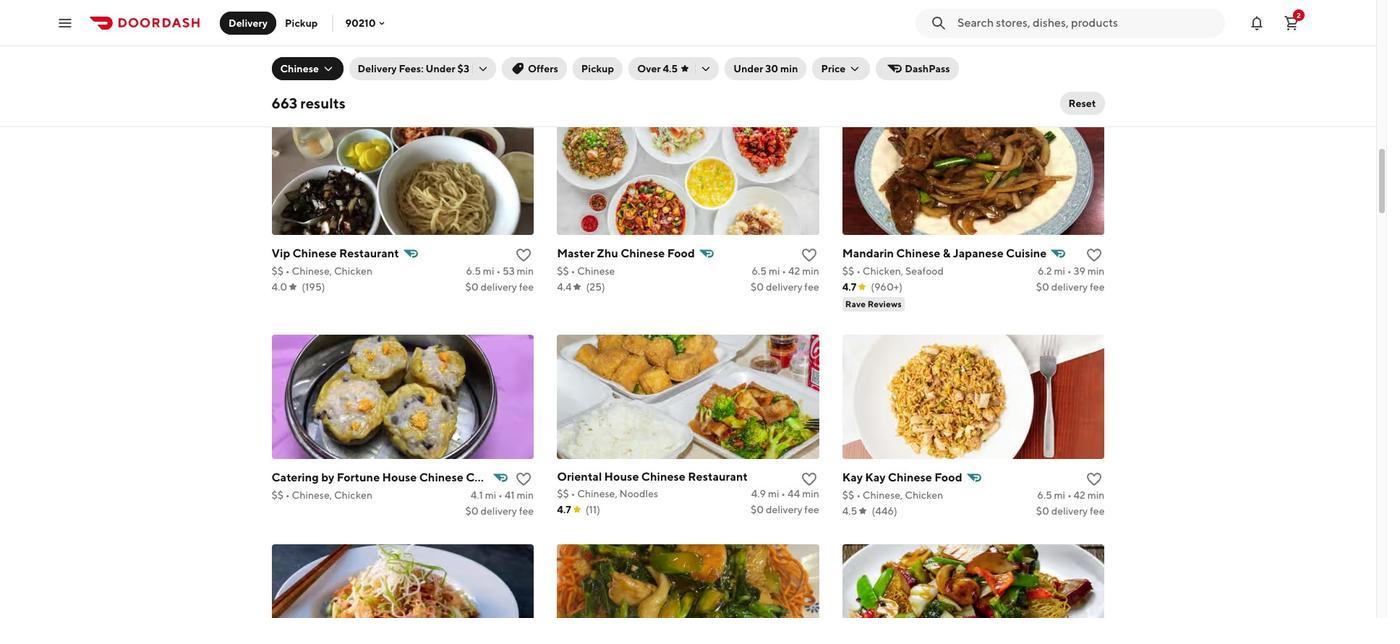 Task type: vqa. For each thing, say whether or not it's contained in the screenshot.


Task type: locate. For each thing, give the bounding box(es) containing it.
chinese, up (195)
[[292, 265, 332, 277]]

$$ down the catering
[[272, 489, 284, 501]]

3 items, open order cart image
[[1283, 14, 1301, 31]]

1 vertical spatial restaurant
[[688, 470, 748, 484]]

over 4.5
[[637, 63, 678, 75]]

chicken down vip chinese restaurant
[[334, 265, 373, 277]]

1 horizontal spatial 4.5
[[663, 63, 678, 75]]

$$ up 4.8
[[843, 41, 855, 53]]

4.5 inside button
[[663, 63, 678, 75]]

hot
[[969, 22, 990, 36]]

cuisine
[[1006, 246, 1047, 260], [466, 471, 507, 484]]

0 horizontal spatial 4.7
[[557, 504, 571, 515]]

mandarin
[[843, 246, 894, 260]]

6.2
[[1038, 265, 1052, 277]]

0 horizontal spatial 45
[[502, 41, 515, 53]]

6.2 mi • 39 min
[[1038, 265, 1105, 277]]

•
[[286, 41, 290, 53], [496, 41, 500, 53], [571, 41, 575, 53], [784, 41, 789, 53], [857, 41, 861, 53], [1067, 41, 1071, 53], [286, 265, 290, 277], [496, 265, 501, 277], [571, 265, 575, 277], [782, 265, 786, 277], [857, 265, 861, 277], [1067, 265, 1072, 277], [571, 488, 575, 500], [781, 488, 786, 500], [286, 489, 290, 501], [498, 489, 503, 501], [857, 489, 861, 501], [1068, 489, 1072, 501]]

2 horizontal spatial 6.5
[[1037, 489, 1052, 501]]

6.8
[[754, 41, 769, 53]]

$3
[[458, 63, 469, 75]]

$​0 for (446)
[[1036, 505, 1049, 517]]

click to add this store to your saved list image for vip chinese restaurant
[[515, 246, 532, 264]]

house up $$ • chinese, noodles
[[604, 470, 639, 484]]

pickup up $$ • chinese, takeout on the left top of page
[[285, 17, 318, 29]]

mi for kay kay chinese food
[[1054, 489, 1066, 501]]

mi for catering by fortune house chinese cuisine
[[485, 489, 496, 501]]

0 horizontal spatial 42
[[788, 265, 800, 277]]

4.7 up the rave
[[843, 281, 857, 293]]

1 vertical spatial 6.5 mi • 42 min
[[1037, 489, 1105, 501]]

$​0 for (1,400+)
[[751, 57, 764, 68]]

0 horizontal spatial food
[[667, 246, 695, 260]]

min
[[517, 41, 534, 53], [802, 41, 819, 53], [1088, 41, 1105, 53], [781, 63, 798, 75], [517, 265, 534, 277], [802, 265, 819, 277], [1088, 265, 1105, 277], [802, 488, 819, 500], [517, 489, 534, 501], [1088, 489, 1105, 501]]

$$ • chinese, soup
[[557, 41, 643, 53]]

2 horizontal spatial click to add this store to your saved list image
[[1086, 471, 1103, 488]]

45 for 3.5 mi • 45 min
[[1073, 41, 1086, 53]]

45 down store search: begin typing to search for stores available on doordash text field
[[1073, 41, 1086, 53]]

1 horizontal spatial cuisine
[[1006, 246, 1047, 260]]

results
[[300, 95, 346, 111]]

chicken down kay kay chinese food
[[905, 489, 943, 501]]

fee for (680+)
[[519, 57, 534, 68]]

0 vertical spatial pickup
[[285, 17, 318, 29]]

3 click to add this store to your saved list image from the left
[[1086, 471, 1103, 488]]

0 horizontal spatial 6.5 mi • 42 min
[[752, 265, 819, 277]]

wallet-
[[560, 74, 591, 85]]

4.7 left (11)
[[557, 504, 571, 515]]

delivery for (960+)
[[1051, 281, 1088, 293]]

mandarin chinese & japanese cuisine
[[843, 246, 1047, 260]]

$0
[[286, 74, 298, 85]]

4.5 for (1,400+)
[[557, 57, 572, 68]]

2 45 from the left
[[1073, 41, 1086, 53]]

delivery inside "button"
[[229, 17, 268, 29]]

(221)
[[872, 57, 894, 68]]

snacks
[[905, 41, 937, 53]]

$$ for catering by fortune house chinese cuisine
[[272, 489, 284, 501]]

1 vertical spatial food
[[935, 471, 962, 484]]

1 click to add this store to your saved list image from the left
[[515, 471, 532, 488]]

$​0 delivery fee
[[465, 57, 534, 68], [751, 57, 819, 68], [465, 281, 534, 293], [751, 281, 819, 293], [1036, 281, 1105, 293], [751, 504, 819, 515], [465, 505, 534, 517], [1036, 505, 1105, 517]]

(195)
[[302, 281, 325, 293]]

Store search: begin typing to search for stores available on DoorDash text field
[[958, 15, 1217, 31]]

0 horizontal spatial cuisine
[[466, 471, 507, 484]]

notification bell image
[[1248, 14, 1266, 31]]

0 horizontal spatial 4.5
[[557, 57, 572, 68]]

$​0 delivery fee for (680+)
[[465, 57, 534, 68]]

chinese, for 6.5 mi • 42 min
[[863, 489, 903, 501]]

chicken down the fortune
[[334, 489, 373, 501]]

2 kay from the left
[[865, 471, 886, 484]]

1 vertical spatial 4.4
[[557, 281, 572, 293]]

mi for vip chinese restaurant
[[483, 265, 494, 277]]

pickup button down $$ • chinese, soup
[[573, 57, 623, 80]]

1 horizontal spatial 45
[[1073, 41, 1086, 53]]

$$ down mandarin
[[843, 265, 855, 277]]

click to add this store to your saved list image left mandarin
[[801, 246, 818, 264]]

$​0
[[465, 57, 479, 68], [751, 57, 764, 68], [465, 281, 479, 293], [751, 281, 764, 293], [1036, 281, 1049, 293], [751, 504, 764, 515], [465, 505, 479, 517], [1036, 505, 1049, 517]]

2 horizontal spatial 4.5
[[843, 505, 857, 517]]

$​0 delivery fee for (960+)
[[1036, 281, 1105, 293]]

1 horizontal spatial food
[[935, 471, 962, 484]]

min for (680+)
[[517, 41, 534, 53]]

41
[[505, 489, 515, 501]]

min for (11)
[[802, 488, 819, 500]]

(25)
[[586, 281, 605, 293]]

chinese, for 6.8 mi • 31 min
[[577, 41, 618, 53]]

0 vertical spatial food
[[667, 246, 695, 260]]

delivery down takeout
[[358, 63, 397, 75]]

0 vertical spatial 42
[[788, 265, 800, 277]]

0 horizontal spatial pickup
[[285, 17, 318, 29]]

catering
[[272, 471, 319, 484]]

0 horizontal spatial delivery
[[229, 17, 268, 29]]

(11)
[[586, 504, 600, 515]]

0 horizontal spatial kay
[[843, 471, 863, 484]]

1 45 from the left
[[502, 41, 515, 53]]

$$ • chinese, takeout
[[272, 41, 371, 53]]

1 vertical spatial 42
[[1074, 489, 1086, 501]]

cuisine up 6.2
[[1006, 246, 1047, 260]]

chinese, up (11)
[[577, 488, 618, 500]]

4.5 left (446)
[[843, 505, 857, 517]]

$$ for mandarin chinese & japanese cuisine
[[843, 265, 855, 277]]

$​0 delivery fee for (25)
[[751, 281, 819, 293]]

1 horizontal spatial pickup button
[[573, 57, 623, 80]]

1 horizontal spatial 4.4
[[557, 281, 572, 293]]

2 under from the left
[[734, 63, 763, 75]]

1 horizontal spatial 42
[[1074, 489, 1086, 501]]

kay
[[843, 471, 863, 484], [865, 471, 886, 484]]

0 horizontal spatial restaurant
[[339, 246, 399, 260]]

$$
[[272, 41, 284, 53], [557, 41, 569, 53], [843, 41, 855, 53], [272, 265, 284, 277], [557, 265, 569, 277], [843, 265, 855, 277], [557, 488, 569, 500], [272, 489, 284, 501], [843, 489, 855, 501]]

4.4 for $$ • chinese, takeout
[[272, 57, 286, 68]]

4.5 right the over
[[663, 63, 678, 75]]

pickup
[[285, 17, 318, 29], [581, 63, 614, 75]]

chinese,
[[292, 41, 332, 53], [577, 41, 618, 53], [863, 41, 903, 53], [292, 265, 332, 277], [577, 488, 618, 500], [292, 489, 332, 501], [863, 489, 903, 501]]

chinese, up (680+)
[[292, 41, 332, 53]]

house right the fortune
[[382, 471, 417, 484]]

chinese, for 3.5 mi • 45 min
[[863, 41, 903, 53]]

1 horizontal spatial under
[[734, 63, 763, 75]]

chinese, down by
[[292, 489, 332, 501]]

39
[[1074, 265, 1086, 277]]

$​0 delivery fee for (11)
[[751, 504, 819, 515]]

delivery
[[481, 57, 517, 68], [766, 57, 803, 68], [299, 74, 332, 85], [481, 281, 517, 293], [766, 281, 803, 293], [1051, 281, 1088, 293], [766, 504, 803, 515], [481, 505, 517, 517], [1051, 505, 1088, 517]]

&
[[943, 246, 951, 260]]

takeout
[[334, 41, 371, 53]]

4.5 up the wallet-
[[557, 57, 572, 68]]

chinese, for 4.1 mi • 41 min
[[292, 489, 332, 501]]

1 horizontal spatial click to add this store to your saved list image
[[801, 471, 818, 488]]

fee for (446)
[[1090, 505, 1105, 517]]

delivery for delivery
[[229, 17, 268, 29]]

mi
[[483, 41, 494, 53], [771, 41, 782, 53], [1054, 41, 1065, 53], [483, 265, 494, 277], [769, 265, 780, 277], [1054, 265, 1065, 277], [768, 488, 779, 500], [485, 489, 496, 501], [1054, 489, 1066, 501]]

rave
[[845, 298, 866, 309]]

house
[[604, 470, 639, 484], [382, 471, 417, 484]]

seafood
[[906, 265, 944, 277]]

dashpass
[[905, 63, 950, 75]]

northern cafe chinese hot pot
[[843, 22, 1012, 36]]

0 horizontal spatial 6.5
[[466, 265, 481, 277]]

4.1
[[471, 489, 483, 501]]

open menu image
[[56, 14, 74, 31]]

$$ • chinese, chicken up (446)
[[843, 489, 943, 501]]

click to add this store to your saved list image up 3.5 mi • 45 min at right
[[1086, 22, 1103, 40]]

food for kay kay chinese food
[[935, 471, 962, 484]]

0 horizontal spatial under
[[426, 63, 455, 75]]

price button
[[813, 57, 870, 80]]

0 vertical spatial delivery
[[229, 17, 268, 29]]

click to add this store to your saved list image for mandarin chinese & japanese cuisine
[[1086, 246, 1103, 264]]

under left 30
[[734, 63, 763, 75]]

mi for mandarin chinese & japanese cuisine
[[1054, 265, 1065, 277]]

click to add this store to your saved list image up 6.2 mi • 39 min
[[1086, 246, 1103, 264]]

6.5 for master zhu chinese food
[[752, 265, 767, 277]]

master zhu chinese food
[[557, 246, 695, 260]]

0 vertical spatial 4.7
[[843, 281, 857, 293]]

fee for (195)
[[519, 281, 534, 293]]

pickup button
[[276, 11, 327, 34], [573, 57, 623, 80]]

vip
[[272, 246, 290, 260]]

chinese, up the (221)
[[863, 41, 903, 53]]

4.5 for (446)
[[843, 505, 857, 517]]

$​0 for (11)
[[751, 504, 764, 515]]

45 up offers button
[[502, 41, 515, 53]]

min for (446)
[[1088, 489, 1105, 501]]

1 vertical spatial pickup
[[581, 63, 614, 75]]

1 horizontal spatial kay
[[865, 471, 886, 484]]

1 vertical spatial 4.7
[[557, 504, 571, 515]]

0 horizontal spatial pickup button
[[276, 11, 327, 34]]

42
[[788, 265, 800, 277], [1074, 489, 1086, 501]]

click to add this store to your saved list image up 6.5 mi • 53 min
[[515, 246, 532, 264]]

pickup button up $$ • chinese, takeout on the left top of page
[[276, 11, 327, 34]]

1 vertical spatial pickup button
[[573, 57, 623, 80]]

1 horizontal spatial 6.5
[[752, 265, 767, 277]]

0 horizontal spatial house
[[382, 471, 417, 484]]

click to add this store to your saved list image
[[515, 471, 532, 488], [801, 471, 818, 488], [1086, 471, 1103, 488]]

$$ down master
[[557, 265, 569, 277]]

(680+)
[[301, 57, 332, 68]]

click to add this store to your saved list image
[[1086, 22, 1103, 40], [515, 246, 532, 264], [801, 246, 818, 264], [1086, 246, 1103, 264]]

6.5
[[466, 265, 481, 277], [752, 265, 767, 277], [1037, 489, 1052, 501]]

6.8 mi • 31 min
[[754, 41, 819, 53]]

$$ • chinese, chicken up (195)
[[272, 265, 373, 277]]

663 results
[[272, 95, 346, 111]]

$$ right 44
[[843, 489, 855, 501]]

1 vertical spatial delivery
[[358, 63, 397, 75]]

chinese, up (1,400+) on the left top of the page
[[577, 41, 618, 53]]

$$ for master zhu chinese food
[[557, 265, 569, 277]]

under inside button
[[734, 63, 763, 75]]

chinese, up (446)
[[863, 489, 903, 501]]

90210
[[345, 17, 376, 29]]

0 horizontal spatial 4.4
[[272, 57, 286, 68]]

food
[[667, 246, 695, 260], [935, 471, 962, 484]]

delivery left fifty
[[229, 17, 268, 29]]

cuisine up 4.1
[[466, 471, 507, 484]]

0 vertical spatial 4.4
[[272, 57, 286, 68]]

6.5 mi • 42 min for kay kay chinese food
[[1037, 489, 1105, 501]]

cafe
[[895, 22, 921, 36]]

$$ • chicken, seafood
[[843, 265, 944, 277]]

$$ • chinese, chicken down by
[[272, 489, 373, 501]]

click to add this store to your saved list image for catering by fortune house chinese cuisine
[[515, 471, 532, 488]]

1 horizontal spatial 4.7
[[843, 281, 857, 293]]

0 vertical spatial pickup button
[[276, 11, 327, 34]]

price
[[821, 63, 846, 75]]

$$ for northern cafe chinese hot pot
[[843, 41, 855, 53]]

6.5 mi • 42 min
[[752, 265, 819, 277], [1037, 489, 1105, 501]]

0 vertical spatial restaurant
[[339, 246, 399, 260]]

1 horizontal spatial 6.5 mi • 42 min
[[1037, 489, 1105, 501]]

zhu
[[597, 246, 618, 260]]

fee for (11)
[[805, 504, 819, 515]]

under left $3
[[426, 63, 455, 75]]

4.4 up $0
[[272, 57, 286, 68]]

$​0 delivery fee for (1,400+)
[[751, 57, 819, 68]]

chinese
[[325, 22, 370, 36], [923, 22, 967, 36], [280, 63, 319, 75], [293, 246, 337, 260], [621, 246, 665, 260], [896, 246, 941, 260], [577, 265, 615, 277], [641, 470, 686, 484], [419, 471, 464, 484], [888, 471, 932, 484]]

4.4 down $$ • chinese
[[557, 281, 572, 293]]

0 vertical spatial cuisine
[[1006, 246, 1047, 260]]

pickup down $$ • chinese, soup
[[581, 63, 614, 75]]

53
[[503, 265, 515, 277]]

$​0 for (680+)
[[465, 57, 479, 68]]

min for (25)
[[802, 265, 819, 277]]

$$ • chinese, chicken
[[272, 265, 373, 277], [272, 489, 373, 501], [843, 489, 943, 501]]

under
[[426, 63, 455, 75], [734, 63, 763, 75]]

1 horizontal spatial delivery
[[358, 63, 397, 75]]

2 button
[[1277, 8, 1306, 37]]

0 vertical spatial 6.5 mi • 42 min
[[752, 265, 819, 277]]

$$ • chinese
[[557, 265, 615, 277]]

(960+)
[[871, 281, 903, 293]]

friendly
[[591, 74, 625, 85]]

$$ up 4.0
[[272, 265, 284, 277]]

delivery for delivery fees: under $3
[[358, 63, 397, 75]]

0 horizontal spatial click to add this store to your saved list image
[[515, 471, 532, 488]]



Task type: describe. For each thing, give the bounding box(es) containing it.
4.1 mi • 41 min
[[471, 489, 534, 501]]

min for (960+)
[[1088, 265, 1105, 277]]

click to add this store to your saved list image for northern cafe chinese hot pot
[[1086, 22, 1103, 40]]

$0 delivery fee
[[286, 74, 347, 85]]

$$ • chinese, chicken for by
[[272, 489, 373, 501]]

1 horizontal spatial house
[[604, 470, 639, 484]]

$$ • chinese, chicken for kay
[[843, 489, 943, 501]]

offers
[[528, 63, 558, 75]]

under 30 min button
[[725, 57, 807, 80]]

fifty
[[272, 22, 297, 36]]

$$ for vip chinese restaurant
[[272, 265, 284, 277]]

delivery button
[[220, 11, 276, 34]]

42 for master zhu chinese food
[[788, 265, 800, 277]]

31
[[791, 41, 800, 53]]

$$ up the offers
[[557, 41, 569, 53]]

4.8
[[843, 57, 857, 68]]

2 click to add this store to your saved list image from the left
[[801, 471, 818, 488]]

$$ down fifty
[[272, 41, 284, 53]]

5.6 mi • 45 min
[[466, 41, 534, 53]]

delivery for (11)
[[766, 504, 803, 515]]

663
[[272, 95, 297, 111]]

90210 button
[[345, 17, 387, 29]]

1 under from the left
[[426, 63, 455, 75]]

4.4 for $$ • chinese
[[557, 281, 572, 293]]

min inside button
[[781, 63, 798, 75]]

delivery fees: under $3
[[358, 63, 469, 75]]

4.9
[[751, 488, 766, 500]]

(446)
[[872, 505, 898, 517]]

delivery for (1,400+)
[[766, 57, 803, 68]]

30
[[765, 63, 778, 75]]

4.7 for $$ • chinese, noodles
[[557, 504, 571, 515]]

4.7 for $$ • chicken, seafood
[[843, 281, 857, 293]]

chicken for fortune
[[334, 489, 373, 501]]

by
[[321, 471, 334, 484]]

oriental
[[557, 470, 602, 484]]

master
[[557, 246, 595, 260]]

6.5 for kay kay chinese food
[[1037, 489, 1052, 501]]

1 horizontal spatial pickup
[[581, 63, 614, 75]]

under 30 min
[[734, 63, 798, 75]]

fees:
[[399, 63, 424, 75]]

one
[[300, 22, 323, 36]]

catering by fortune house chinese cuisine
[[272, 471, 507, 484]]

$$ • chinese, snacks
[[843, 41, 937, 53]]

vip chinese restaurant
[[272, 246, 399, 260]]

44
[[788, 488, 800, 500]]

dashpass button
[[876, 57, 959, 80]]

mi for master zhu chinese food
[[769, 265, 780, 277]]

rave reviews
[[845, 298, 902, 309]]

delivery for (195)
[[481, 281, 517, 293]]

fortune
[[337, 471, 380, 484]]

pot
[[992, 22, 1012, 36]]

3.5 mi • 45 min
[[1037, 41, 1105, 53]]

4.9 mi • 44 min
[[751, 488, 819, 500]]

chicken,
[[863, 265, 904, 277]]

soup
[[620, 41, 643, 53]]

1 vertical spatial cuisine
[[466, 471, 507, 484]]

$​0 for (25)
[[751, 281, 764, 293]]

delivery for (25)
[[766, 281, 803, 293]]

$$ down oriental
[[557, 488, 569, 500]]

$​0 delivery fee for (195)
[[465, 281, 534, 293]]

reset
[[1069, 98, 1096, 109]]

42 for kay kay chinese food
[[1074, 489, 1086, 501]]

1 horizontal spatial restaurant
[[688, 470, 748, 484]]

northern
[[843, 22, 892, 36]]

5.6
[[466, 41, 481, 53]]

click to add this store to your saved list image for master zhu chinese food
[[801, 246, 818, 264]]

click to add this store to your saved list image for kay kay chinese food
[[1086, 471, 1103, 488]]

2
[[1297, 10, 1301, 19]]

fee for (25)
[[805, 281, 819, 293]]

wallet-friendly
[[560, 74, 625, 85]]

min for (195)
[[517, 265, 534, 277]]

chinese button
[[272, 57, 343, 80]]

kay kay chinese food
[[843, 471, 962, 484]]

$$ • chinese, chicken for chinese
[[272, 265, 373, 277]]

$​0 delivery fee for (446)
[[1036, 505, 1105, 517]]

over
[[637, 63, 661, 75]]

delivery for (446)
[[1051, 505, 1088, 517]]

45 for 5.6 mi • 45 min
[[502, 41, 515, 53]]

6.5 mi • 53 min
[[466, 265, 534, 277]]

$​0 for (960+)
[[1036, 281, 1049, 293]]

mi for northern cafe chinese hot pot
[[1054, 41, 1065, 53]]

chinese, for 4.9 mi • 44 min
[[577, 488, 618, 500]]

4.0
[[272, 281, 287, 293]]

chinese inside button
[[280, 63, 319, 75]]

chicken for restaurant
[[334, 265, 373, 277]]

oriental house chinese restaurant
[[557, 470, 748, 484]]

reset button
[[1060, 92, 1105, 115]]

japanese
[[953, 246, 1004, 260]]

chicken for chinese
[[905, 489, 943, 501]]

$$ for kay kay chinese food
[[843, 489, 855, 501]]

fee for (960+)
[[1090, 281, 1105, 293]]

delivery for (680+)
[[481, 57, 517, 68]]

1 kay from the left
[[843, 471, 863, 484]]

6.5 for vip chinese restaurant
[[466, 265, 481, 277]]

kitchen
[[372, 22, 414, 36]]

chinese, for 5.6 mi • 45 min
[[292, 41, 332, 53]]

$$ • chinese, noodles
[[557, 488, 658, 500]]

over 4.5 button
[[629, 57, 719, 80]]

offers button
[[502, 57, 567, 80]]

(1,400+)
[[586, 57, 626, 68]]

3.5
[[1037, 41, 1052, 53]]

$​0 for (195)
[[465, 281, 479, 293]]

min for (221)
[[1088, 41, 1105, 53]]

noodles
[[620, 488, 658, 500]]

6.5 mi • 42 min for master zhu chinese food
[[752, 265, 819, 277]]

reviews
[[868, 298, 902, 309]]

food for master zhu chinese food
[[667, 246, 695, 260]]

fifty one chinese kitchen
[[272, 22, 414, 36]]

fee for (1,400+)
[[805, 57, 819, 68]]

chinese, for 6.5 mi • 53 min
[[292, 265, 332, 277]]



